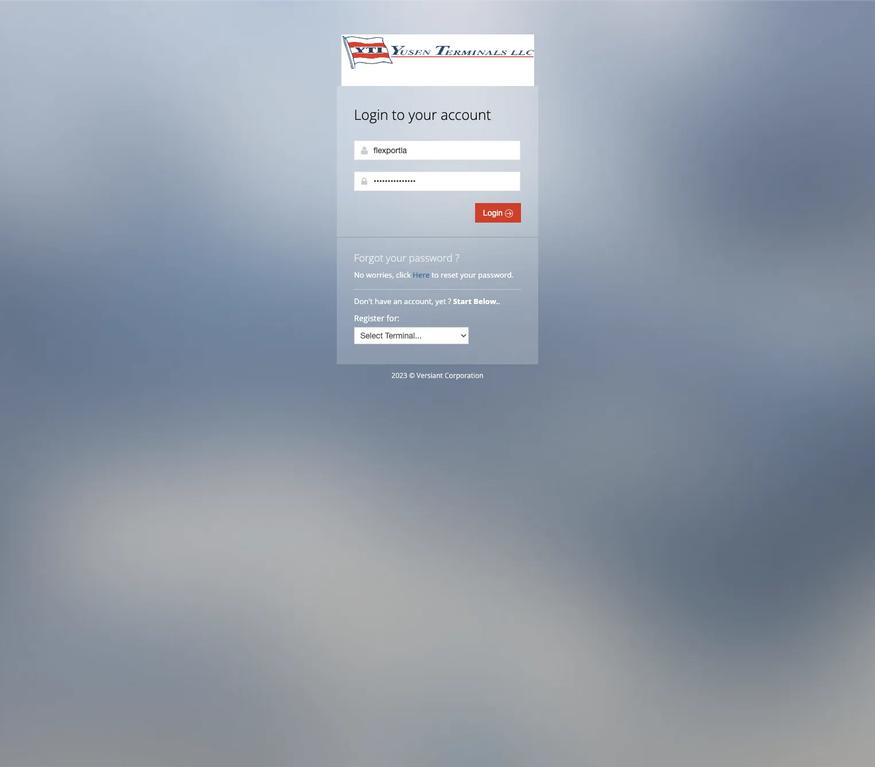 Task type: locate. For each thing, give the bounding box(es) containing it.
1 horizontal spatial login
[[483, 208, 505, 217]]

to up username text box
[[392, 105, 405, 124]]

forgot your password ? no worries, click here to reset your password.
[[354, 251, 514, 280]]

your up 'click' on the left of the page
[[386, 251, 406, 265]]

your up username text box
[[409, 105, 437, 124]]

versiant
[[417, 371, 443, 380]]

1 vertical spatial login
[[483, 208, 505, 217]]

have
[[375, 296, 391, 306]]

for:
[[387, 313, 399, 324]]

to
[[392, 105, 405, 124], [432, 270, 439, 280]]

0 vertical spatial ?
[[455, 251, 459, 265]]

0 horizontal spatial login
[[354, 105, 388, 124]]

reset
[[441, 270, 458, 280]]

1 horizontal spatial ?
[[455, 251, 459, 265]]

2023 © versiant corporation
[[392, 371, 484, 380]]

1 vertical spatial ?
[[448, 296, 451, 306]]

login to your account
[[354, 105, 491, 124]]

1 vertical spatial to
[[432, 270, 439, 280]]

to right "here" link
[[432, 270, 439, 280]]

password
[[409, 251, 453, 265]]

below.
[[474, 296, 498, 306]]

account,
[[404, 296, 434, 306]]

? up reset
[[455, 251, 459, 265]]

worries,
[[366, 270, 394, 280]]

click
[[396, 270, 411, 280]]

0 vertical spatial to
[[392, 105, 405, 124]]

0 horizontal spatial your
[[386, 251, 406, 265]]

your
[[409, 105, 437, 124], [386, 251, 406, 265], [460, 270, 476, 280]]

?
[[455, 251, 459, 265], [448, 296, 451, 306]]

your right reset
[[460, 270, 476, 280]]

? inside 'forgot your password ? no worries, click here to reset your password.'
[[455, 251, 459, 265]]

login
[[354, 105, 388, 124], [483, 208, 505, 217]]

0 vertical spatial login
[[354, 105, 388, 124]]

? right yet
[[448, 296, 451, 306]]

©
[[409, 371, 415, 380]]

Username text field
[[354, 141, 521, 160]]

1 horizontal spatial your
[[409, 105, 437, 124]]

1 horizontal spatial to
[[432, 270, 439, 280]]

don't
[[354, 296, 373, 306]]

2 vertical spatial your
[[460, 270, 476, 280]]

1 vertical spatial your
[[386, 251, 406, 265]]

register for:
[[354, 313, 399, 324]]

account
[[441, 105, 491, 124]]

login inside login button
[[483, 208, 505, 217]]

2 horizontal spatial your
[[460, 270, 476, 280]]



Task type: describe. For each thing, give the bounding box(es) containing it.
0 horizontal spatial ?
[[448, 296, 451, 306]]

to inside 'forgot your password ? no worries, click here to reset your password.'
[[432, 270, 439, 280]]

2023
[[392, 371, 407, 380]]

password.
[[478, 270, 514, 280]]

swapright image
[[505, 209, 513, 217]]

an
[[393, 296, 402, 306]]

login button
[[475, 203, 521, 223]]

here link
[[413, 270, 430, 280]]

user image
[[360, 146, 369, 155]]

Password password field
[[354, 172, 521, 191]]

here
[[413, 270, 430, 280]]

.
[[498, 296, 500, 306]]

login for login to your account
[[354, 105, 388, 124]]

0 horizontal spatial to
[[392, 105, 405, 124]]

lock image
[[360, 177, 369, 186]]

corporation
[[445, 371, 484, 380]]

no
[[354, 270, 364, 280]]

don't have an account, yet ? start below. .
[[354, 296, 502, 306]]

login for login
[[483, 208, 505, 217]]

0 vertical spatial your
[[409, 105, 437, 124]]

forgot
[[354, 251, 383, 265]]

yet
[[435, 296, 446, 306]]

register
[[354, 313, 384, 324]]

start
[[453, 296, 472, 306]]



Task type: vqa. For each thing, say whether or not it's contained in the screenshot.
Your
yes



